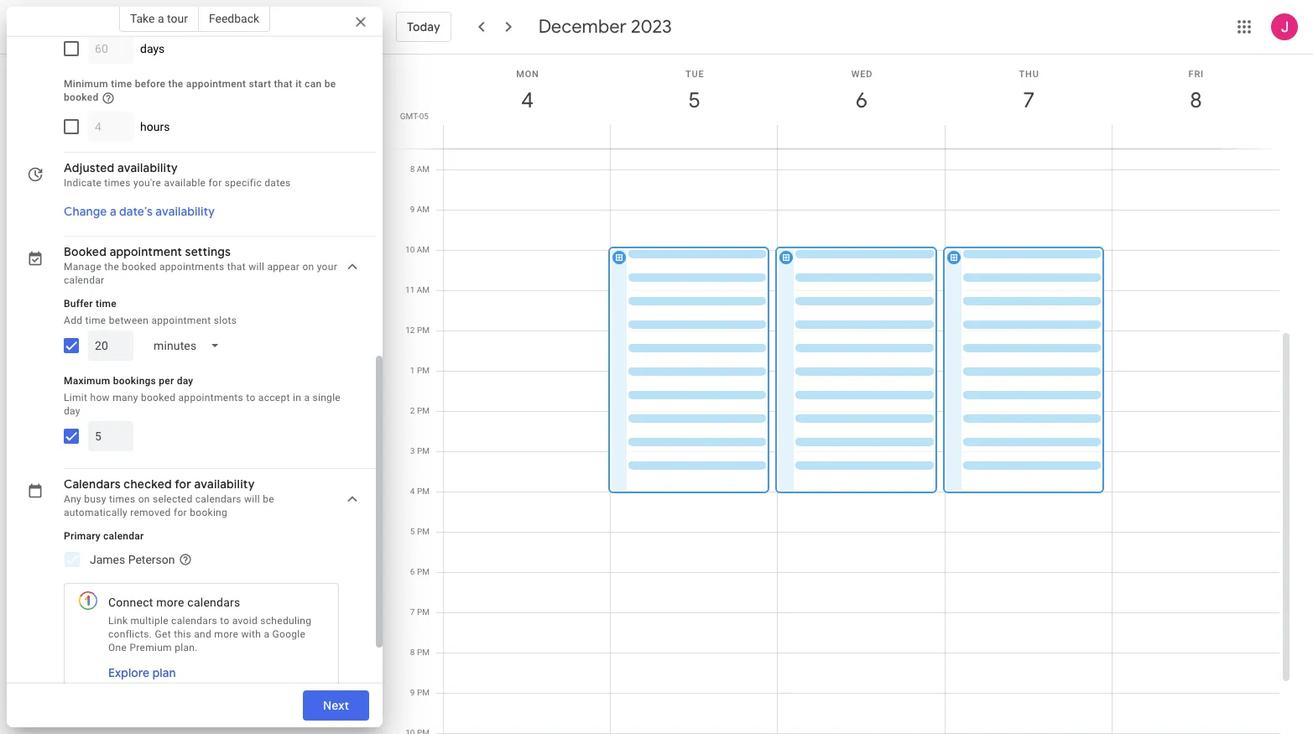 Task type: vqa. For each thing, say whether or not it's contained in the screenshot.
right column header
no



Task type: locate. For each thing, give the bounding box(es) containing it.
7
[[1022, 86, 1034, 114], [410, 608, 415, 617]]

availability up 'booking'
[[194, 476, 255, 492]]

availability inside calendars checked for availability any busy times on selected calendars will be automatically removed for booking
[[194, 476, 255, 492]]

1 am from the top
[[417, 164, 430, 174]]

that left it in the left of the page
[[274, 78, 293, 90]]

0 vertical spatial will
[[249, 261, 264, 272]]

1 vertical spatial calendar
[[103, 530, 144, 542]]

4 down mon
[[520, 86, 532, 114]]

1 9 from the top
[[410, 205, 415, 214]]

connect more calendars link multiple calendars to avoid scheduling conflicts. get this and more with a google one premium plan.
[[108, 596, 312, 653]]

manage
[[64, 261, 102, 272]]

that down settings
[[227, 261, 246, 272]]

9 for 9 pm
[[410, 688, 415, 697]]

checked
[[124, 476, 172, 492]]

10 pm from the top
[[417, 688, 430, 697]]

12
[[406, 326, 415, 335]]

0 horizontal spatial the
[[104, 261, 119, 272]]

pm up 7 pm
[[417, 567, 430, 577]]

8 inside fri 8
[[1189, 86, 1201, 114]]

on up removed
[[138, 493, 150, 505]]

times left you're
[[104, 177, 131, 189]]

1 vertical spatial will
[[244, 493, 260, 505]]

tue
[[686, 69, 704, 80]]

0 vertical spatial day
[[177, 375, 193, 387]]

1 horizontal spatial 5
[[688, 86, 700, 114]]

available
[[164, 177, 206, 189]]

pm for 5 pm
[[417, 527, 430, 536]]

7 down the 6 pm
[[410, 608, 415, 617]]

0 vertical spatial time
[[111, 78, 132, 90]]

to inside connect more calendars link multiple calendars to avoid scheduling conflicts. get this and more with a google one premium plan.
[[220, 615, 230, 627]]

5 inside tue 5
[[688, 86, 700, 114]]

0 vertical spatial calendars
[[195, 493, 241, 505]]

you're
[[133, 177, 161, 189]]

0 vertical spatial 4
[[520, 86, 532, 114]]

thu 7
[[1019, 69, 1040, 114]]

2 am from the top
[[417, 205, 430, 214]]

pm up the 6 pm
[[417, 527, 430, 536]]

6 up 7 pm
[[410, 567, 415, 577]]

1 vertical spatial 5
[[410, 527, 415, 536]]

booked down minimum
[[64, 91, 99, 103]]

0 horizontal spatial 7
[[410, 608, 415, 617]]

time inside minimum time before the appointment start that it can be booked
[[111, 78, 132, 90]]

0 horizontal spatial day
[[64, 405, 80, 417]]

wed 6
[[852, 69, 873, 114]]

will right selected
[[244, 493, 260, 505]]

7 pm from the top
[[417, 567, 430, 577]]

0 horizontal spatial 6
[[410, 567, 415, 577]]

2 vertical spatial for
[[174, 507, 187, 518]]

3 pm from the top
[[417, 406, 430, 415]]

wed
[[852, 69, 873, 80]]

pm for 1 pm
[[417, 366, 430, 375]]

0 vertical spatial for
[[209, 177, 222, 189]]

for
[[209, 177, 222, 189], [175, 476, 191, 492], [174, 507, 187, 518]]

more down avoid
[[214, 628, 239, 640]]

0 horizontal spatial be
[[263, 493, 274, 505]]

4 down 3
[[410, 487, 415, 496]]

booked up buffer time add time between appointment slots
[[122, 261, 157, 272]]

1 vertical spatial be
[[263, 493, 274, 505]]

1 vertical spatial time
[[96, 298, 117, 309]]

am right 11 at the top of the page
[[417, 285, 430, 295]]

None field
[[140, 330, 234, 361]]

calendar down manage
[[64, 274, 104, 286]]

be
[[325, 78, 336, 90], [263, 493, 274, 505]]

5 column header
[[610, 55, 778, 149]]

2 pm from the top
[[417, 366, 430, 375]]

0 vertical spatial 6
[[855, 86, 867, 114]]

will inside calendars checked for availability any busy times on selected calendars will be automatically removed for booking
[[244, 493, 260, 505]]

0 vertical spatial to
[[246, 392, 256, 403]]

1 horizontal spatial to
[[246, 392, 256, 403]]

primary calendar
[[64, 530, 144, 542]]

9 down 8 pm
[[410, 688, 415, 697]]

time
[[111, 78, 132, 90], [96, 298, 117, 309], [85, 314, 106, 326]]

Maximum bookings per day number field
[[95, 421, 127, 451]]

0 vertical spatial be
[[325, 78, 336, 90]]

times
[[104, 177, 131, 189], [109, 493, 135, 505]]

calendar up james peterson at bottom left
[[103, 530, 144, 542]]

2 vertical spatial availability
[[194, 476, 255, 492]]

1 horizontal spatial the
[[168, 78, 183, 90]]

pm for 7 pm
[[417, 608, 430, 617]]

to left accept
[[246, 392, 256, 403]]

5 pm
[[410, 527, 430, 536]]

2 vertical spatial appointment
[[151, 314, 211, 326]]

6 pm from the top
[[417, 527, 430, 536]]

pm for 6 pm
[[417, 567, 430, 577]]

december 2023
[[539, 15, 672, 39]]

booked down per
[[141, 392, 176, 403]]

booking
[[190, 507, 228, 518]]

appointment inside buffer time add time between appointment slots
[[151, 314, 211, 326]]

am right 10
[[417, 245, 430, 254]]

8 for 8 pm
[[410, 648, 415, 657]]

6 column header
[[777, 55, 946, 149]]

accept
[[258, 392, 290, 403]]

booked inside booked appointment settings manage the booked appointments that will appear on your calendar
[[122, 261, 157, 272]]

am up 9 am
[[417, 164, 430, 174]]

4 pm from the top
[[417, 446, 430, 456]]

on
[[302, 261, 314, 272], [138, 493, 150, 505]]

0 horizontal spatial to
[[220, 615, 230, 627]]

change a date's availability button
[[57, 196, 222, 226]]

to left avoid
[[220, 615, 230, 627]]

1 vertical spatial the
[[104, 261, 119, 272]]

1 vertical spatial 9
[[410, 688, 415, 697]]

monday, december 4 element
[[508, 81, 547, 120]]

availability
[[117, 160, 178, 175], [156, 204, 215, 219], [194, 476, 255, 492]]

appointments
[[159, 261, 224, 272], [178, 392, 243, 403]]

1 vertical spatial appointment
[[110, 244, 182, 259]]

availability inside button
[[156, 204, 215, 219]]

adjusted
[[64, 160, 115, 175]]

0 horizontal spatial 4
[[410, 487, 415, 496]]

1 vertical spatial on
[[138, 493, 150, 505]]

slots
[[214, 314, 237, 326]]

0 vertical spatial 8
[[1189, 86, 1201, 114]]

6 down wed at top right
[[855, 86, 867, 114]]

1 vertical spatial appointments
[[178, 392, 243, 403]]

appointments left accept
[[178, 392, 243, 403]]

1 vertical spatial 4
[[410, 487, 415, 496]]

booked inside maximum bookings per day limit how many booked appointments to accept in a single day
[[141, 392, 176, 403]]

3 am from the top
[[417, 245, 430, 254]]

5 up the 6 pm
[[410, 527, 415, 536]]

0 vertical spatial 7
[[1022, 86, 1034, 114]]

single
[[313, 392, 341, 403]]

0 vertical spatial appointments
[[159, 261, 224, 272]]

9
[[410, 205, 415, 214], [410, 688, 415, 697]]

grid
[[389, 55, 1293, 734]]

1 horizontal spatial 4
[[520, 86, 532, 114]]

pm down the 6 pm
[[417, 608, 430, 617]]

a left date's
[[110, 204, 116, 219]]

day right per
[[177, 375, 193, 387]]

your
[[317, 261, 337, 272]]

be inside calendars checked for availability any busy times on selected calendars will be automatically removed for booking
[[263, 493, 274, 505]]

6 inside wed 6
[[855, 86, 867, 114]]

a right in
[[304, 392, 310, 403]]

availability inside adjusted availability indicate times you're available for specific dates
[[117, 160, 178, 175]]

for up selected
[[175, 476, 191, 492]]

1 vertical spatial 8
[[410, 164, 415, 174]]

8 down 7 pm
[[410, 648, 415, 657]]

thu
[[1019, 69, 1040, 80]]

Buffer time number field
[[95, 330, 127, 361]]

0 vertical spatial on
[[302, 261, 314, 272]]

1 vertical spatial day
[[64, 405, 80, 417]]

availability down available
[[156, 204, 215, 219]]

pm down 3 pm
[[417, 487, 430, 496]]

appointment inside booked appointment settings manage the booked appointments that will appear on your calendar
[[110, 244, 182, 259]]

2 vertical spatial booked
[[141, 392, 176, 403]]

1 horizontal spatial 6
[[855, 86, 867, 114]]

appointments inside booked appointment settings manage the booked appointments that will appear on your calendar
[[159, 261, 224, 272]]

7 down thu
[[1022, 86, 1034, 114]]

for left specific
[[209, 177, 222, 189]]

time left before at the left top of page
[[111, 78, 132, 90]]

1 horizontal spatial be
[[325, 78, 336, 90]]

0 vertical spatial 9
[[410, 205, 415, 214]]

9 up 10
[[410, 205, 415, 214]]

availability up you're
[[117, 160, 178, 175]]

7 column header
[[945, 55, 1113, 149]]

0 vertical spatial calendar
[[64, 274, 104, 286]]

4 am from the top
[[417, 285, 430, 295]]

8 up 9 am
[[410, 164, 415, 174]]

explore
[[108, 665, 150, 680]]

settings
[[185, 244, 231, 259]]

connect
[[108, 596, 153, 609]]

8 down fri
[[1189, 86, 1201, 114]]

0 vertical spatial availability
[[117, 160, 178, 175]]

time right buffer
[[96, 298, 117, 309]]

will
[[249, 261, 264, 272], [244, 493, 260, 505]]

pm right 1
[[417, 366, 430, 375]]

7 inside thu 7
[[1022, 86, 1034, 114]]

3
[[410, 446, 415, 456]]

am for 10 am
[[417, 245, 430, 254]]

5 down tue
[[688, 86, 700, 114]]

pm for 12 pm
[[417, 326, 430, 335]]

to
[[246, 392, 256, 403], [220, 615, 230, 627]]

am
[[417, 164, 430, 174], [417, 205, 430, 214], [417, 245, 430, 254], [417, 285, 430, 295]]

calendars
[[195, 493, 241, 505], [187, 596, 240, 609], [171, 615, 217, 627]]

a right the with
[[264, 628, 270, 640]]

plan.
[[175, 642, 198, 653]]

busy
[[84, 493, 106, 505]]

appointment inside minimum time before the appointment start that it can be booked
[[186, 78, 246, 90]]

1 horizontal spatial 7
[[1022, 86, 1034, 114]]

am down 8 am
[[417, 205, 430, 214]]

0 vertical spatial appointment
[[186, 78, 246, 90]]

explore plan button
[[102, 658, 183, 688]]

0 vertical spatial times
[[104, 177, 131, 189]]

specific
[[225, 177, 262, 189]]

the right before at the left top of page
[[168, 78, 183, 90]]

that inside minimum time before the appointment start that it can be booked
[[274, 78, 293, 90]]

1 horizontal spatial that
[[274, 78, 293, 90]]

0 vertical spatial 5
[[688, 86, 700, 114]]

will inside booked appointment settings manage the booked appointments that will appear on your calendar
[[249, 261, 264, 272]]

0 vertical spatial the
[[168, 78, 183, 90]]

that
[[274, 78, 293, 90], [227, 261, 246, 272]]

time for buffer
[[96, 298, 117, 309]]

appointment left slots
[[151, 314, 211, 326]]

more up multiple
[[156, 596, 184, 609]]

start
[[249, 78, 271, 90]]

1 vertical spatial booked
[[122, 261, 157, 272]]

2 9 from the top
[[410, 688, 415, 697]]

Maximum days in advance that an appointment can be booked number field
[[95, 33, 127, 64]]

7 pm
[[410, 608, 430, 617]]

adjusted availability indicate times you're available for specific dates
[[64, 160, 291, 189]]

5 pm from the top
[[417, 487, 430, 496]]

8 pm from the top
[[417, 608, 430, 617]]

Minimum amount of hours before the start of the appointment that it can be booked number field
[[95, 111, 127, 142]]

gmt-05
[[400, 112, 429, 121]]

pm for 2 pm
[[417, 406, 430, 415]]

premium
[[130, 642, 172, 653]]

appointment down change a date's availability
[[110, 244, 182, 259]]

0 vertical spatial more
[[156, 596, 184, 609]]

1 pm
[[410, 366, 430, 375]]

0 vertical spatial that
[[274, 78, 293, 90]]

times right busy
[[109, 493, 135, 505]]

0 vertical spatial booked
[[64, 91, 99, 103]]

1 vertical spatial to
[[220, 615, 230, 627]]

be inside minimum time before the appointment start that it can be booked
[[325, 78, 336, 90]]

calendars inside calendars checked for availability any busy times on selected calendars will be automatically removed for booking
[[195, 493, 241, 505]]

1 vertical spatial times
[[109, 493, 135, 505]]

1 vertical spatial 6
[[410, 567, 415, 577]]

9 for 9 am
[[410, 205, 415, 214]]

1
[[410, 366, 415, 375]]

gmt-
[[400, 112, 419, 121]]

a left tour
[[158, 12, 164, 25]]

4
[[520, 86, 532, 114], [410, 487, 415, 496]]

appointment
[[186, 78, 246, 90], [110, 244, 182, 259], [151, 314, 211, 326]]

calendar
[[64, 274, 104, 286], [103, 530, 144, 542]]

appointment left start at top left
[[186, 78, 246, 90]]

1 vertical spatial availability
[[156, 204, 215, 219]]

9 pm from the top
[[417, 648, 430, 657]]

1 horizontal spatial more
[[214, 628, 239, 640]]

bookings
[[113, 375, 156, 387]]

how
[[90, 392, 110, 403]]

2 vertical spatial 8
[[410, 648, 415, 657]]

day down limit
[[64, 405, 80, 417]]

1 vertical spatial that
[[227, 261, 246, 272]]

can
[[305, 78, 322, 90]]

next
[[323, 698, 349, 713]]

2 vertical spatial time
[[85, 314, 106, 326]]

pm down 7 pm
[[417, 648, 430, 657]]

james peterson
[[90, 553, 175, 566]]

0 horizontal spatial that
[[227, 261, 246, 272]]

will left appear
[[249, 261, 264, 272]]

pm right 12
[[417, 326, 430, 335]]

4 pm
[[410, 487, 430, 496]]

appointments down settings
[[159, 261, 224, 272]]

1 vertical spatial for
[[175, 476, 191, 492]]

am for 11 am
[[417, 285, 430, 295]]

pm for 9 pm
[[417, 688, 430, 697]]

pm right 3
[[417, 446, 430, 456]]

on left your
[[302, 261, 314, 272]]

pm down 8 pm
[[417, 688, 430, 697]]

a inside connect more calendars link multiple calendars to avoid scheduling conflicts. get this and more with a google one premium plan.
[[264, 628, 270, 640]]

1 horizontal spatial on
[[302, 261, 314, 272]]

peterson
[[128, 553, 175, 566]]

availability for date's
[[156, 204, 215, 219]]

this
[[174, 628, 191, 640]]

add
[[64, 314, 82, 326]]

pm right 2
[[417, 406, 430, 415]]

1 vertical spatial 7
[[410, 608, 415, 617]]

time right add at left
[[85, 314, 106, 326]]

today
[[407, 19, 440, 34]]

0 horizontal spatial on
[[138, 493, 150, 505]]

take a tour
[[130, 12, 188, 25]]

the right manage
[[104, 261, 119, 272]]

1 pm from the top
[[417, 326, 430, 335]]

4 inside the mon 4
[[520, 86, 532, 114]]

for down selected
[[174, 507, 187, 518]]

10
[[405, 245, 415, 254]]

appear
[[267, 261, 300, 272]]



Task type: describe. For each thing, give the bounding box(es) containing it.
today button
[[396, 7, 451, 47]]

per
[[159, 375, 174, 387]]

the inside minimum time before the appointment start that it can be booked
[[168, 78, 183, 90]]

buffer time add time between appointment slots
[[64, 298, 237, 326]]

pm for 8 pm
[[417, 648, 430, 657]]

avoid
[[232, 615, 258, 627]]

limit
[[64, 392, 87, 403]]

selected
[[153, 493, 193, 505]]

with
[[241, 628, 261, 640]]

plan
[[152, 665, 176, 680]]

booked
[[64, 244, 107, 259]]

9 am
[[410, 205, 430, 214]]

one
[[108, 642, 127, 653]]

calendar inside booked appointment settings manage the booked appointments that will appear on your calendar
[[64, 274, 104, 286]]

explore plan
[[108, 665, 176, 680]]

minimum time before the appointment start that it can be booked
[[64, 78, 336, 103]]

05
[[419, 112, 429, 121]]

wednesday, december 6 element
[[843, 81, 881, 120]]

days
[[140, 42, 165, 55]]

on inside calendars checked for availability any busy times on selected calendars will be automatically removed for booking
[[138, 493, 150, 505]]

11
[[405, 285, 415, 295]]

take
[[130, 12, 155, 25]]

change a date's availability
[[64, 204, 215, 219]]

8 for 8 am
[[410, 164, 415, 174]]

for inside adjusted availability indicate times you're available for specific dates
[[209, 177, 222, 189]]

8 column header
[[1112, 55, 1280, 149]]

am for 8 am
[[417, 164, 430, 174]]

hours
[[140, 120, 170, 133]]

calendars
[[64, 476, 121, 492]]

8 am
[[410, 164, 430, 174]]

pm for 4 pm
[[417, 487, 430, 496]]

12 pm
[[406, 326, 430, 335]]

tuesday, december 5 element
[[675, 81, 714, 120]]

take a tour button
[[119, 5, 199, 32]]

change
[[64, 204, 107, 219]]

link
[[108, 615, 128, 627]]

primary
[[64, 530, 101, 542]]

1 vertical spatial more
[[214, 628, 239, 640]]

2
[[410, 406, 415, 415]]

2023
[[631, 15, 672, 39]]

friday, december 8 element
[[1177, 81, 1216, 120]]

next button
[[303, 686, 369, 726]]

before
[[135, 78, 166, 90]]

4 column header
[[443, 55, 611, 149]]

11 am
[[405, 285, 430, 295]]

am for 9 am
[[417, 205, 430, 214]]

0 horizontal spatial more
[[156, 596, 184, 609]]

conflicts.
[[108, 628, 152, 640]]

google
[[272, 628, 306, 640]]

minimum
[[64, 78, 108, 90]]

mon 4
[[516, 69, 539, 114]]

maximum bookings per day limit how many booked appointments to accept in a single day
[[64, 375, 341, 417]]

automatically
[[64, 507, 127, 518]]

appointments inside maximum bookings per day limit how many booked appointments to accept in a single day
[[178, 392, 243, 403]]

feedback button
[[199, 5, 270, 32]]

scheduling
[[260, 615, 312, 627]]

maximum
[[64, 375, 110, 387]]

availability for for
[[194, 476, 255, 492]]

fri 8
[[1189, 69, 1204, 114]]

in
[[293, 392, 301, 403]]

2 vertical spatial calendars
[[171, 615, 217, 627]]

date's
[[119, 204, 153, 219]]

0 horizontal spatial 5
[[410, 527, 415, 536]]

december
[[539, 15, 627, 39]]

booked inside minimum time before the appointment start that it can be booked
[[64, 91, 99, 103]]

to inside maximum bookings per day limit how many booked appointments to accept in a single day
[[246, 392, 256, 403]]

tour
[[167, 12, 188, 25]]

6 pm
[[410, 567, 430, 577]]

10 am
[[405, 245, 430, 254]]

a inside maximum bookings per day limit how many booked appointments to accept in a single day
[[304, 392, 310, 403]]

8 pm
[[410, 648, 430, 657]]

grid containing 4
[[389, 55, 1293, 734]]

that inside booked appointment settings manage the booked appointments that will appear on your calendar
[[227, 261, 246, 272]]

james
[[90, 553, 125, 566]]

tue 5
[[686, 69, 704, 114]]

thursday, december 7 element
[[1010, 81, 1048, 120]]

the inside booked appointment settings manage the booked appointments that will appear on your calendar
[[104, 261, 119, 272]]

pm for 3 pm
[[417, 446, 430, 456]]

any
[[64, 493, 81, 505]]

on inside booked appointment settings manage the booked appointments that will appear on your calendar
[[302, 261, 314, 272]]

many
[[113, 392, 138, 403]]

get
[[155, 628, 171, 640]]

times inside calendars checked for availability any busy times on selected calendars will be automatically removed for booking
[[109, 493, 135, 505]]

time for minimum
[[111, 78, 132, 90]]

times inside adjusted availability indicate times you're available for specific dates
[[104, 177, 131, 189]]

buffer
[[64, 298, 93, 309]]

feedback
[[209, 12, 259, 25]]

multiple
[[131, 615, 169, 627]]

3 pm
[[410, 446, 430, 456]]

1 vertical spatial calendars
[[187, 596, 240, 609]]

between
[[109, 314, 149, 326]]

fri
[[1189, 69, 1204, 80]]

dates
[[265, 177, 291, 189]]

1 horizontal spatial day
[[177, 375, 193, 387]]

it
[[296, 78, 302, 90]]

mon
[[516, 69, 539, 80]]

indicate
[[64, 177, 102, 189]]

2 pm
[[410, 406, 430, 415]]



